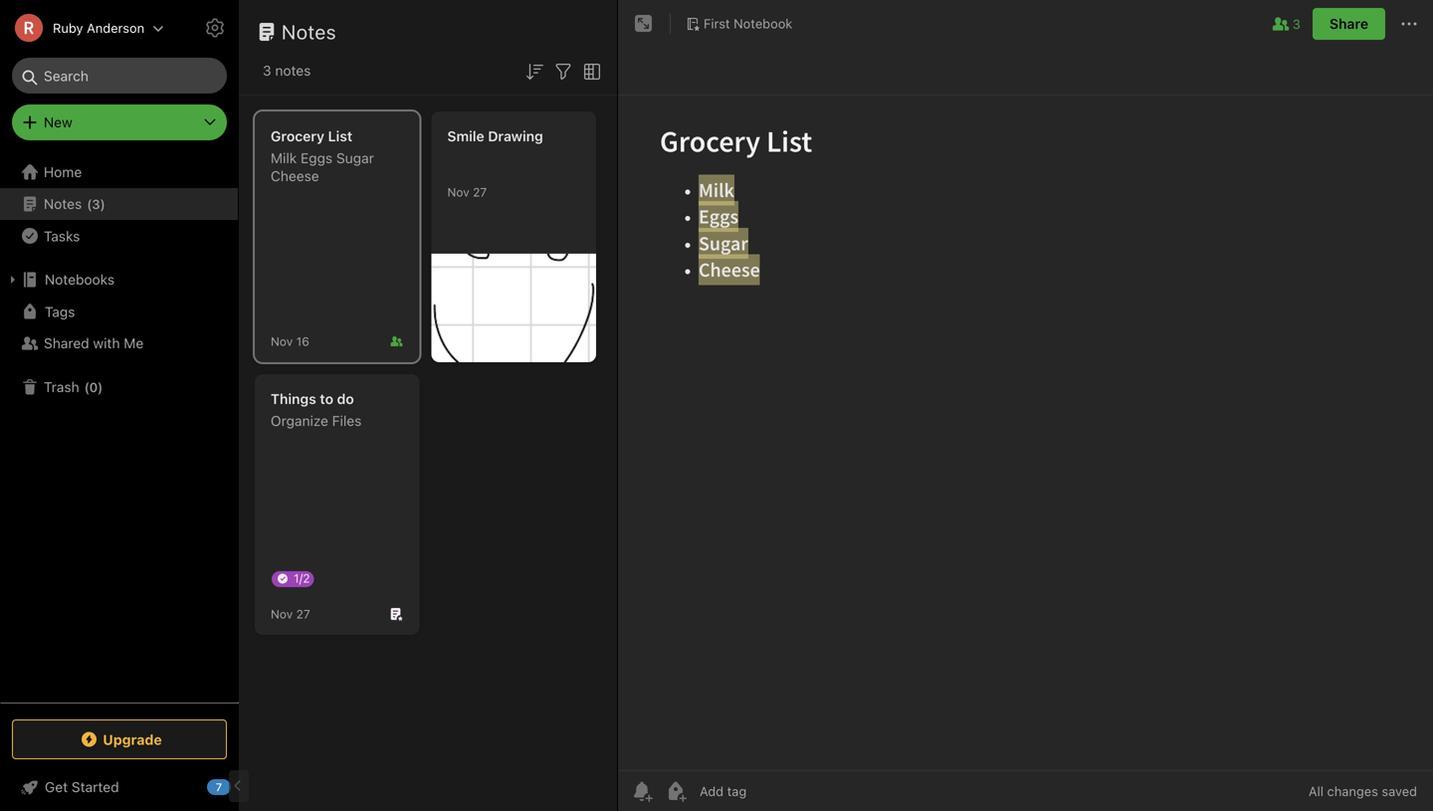 Task type: describe. For each thing, give the bounding box(es) containing it.
notes
[[275, 62, 311, 79]]

do
[[337, 391, 354, 407]]

get
[[45, 779, 68, 795]]

2 vertical spatial nov
[[271, 607, 293, 621]]

( for notes
[[87, 196, 92, 211]]

note window element
[[618, 0, 1433, 811]]

0 vertical spatial nov 27
[[447, 185, 487, 199]]

anderson
[[87, 20, 145, 35]]

3 for 3
[[1293, 16, 1301, 31]]

settings image
[[203, 16, 227, 40]]

to
[[320, 391, 333, 407]]

home link
[[0, 156, 239, 188]]

first notebook
[[704, 16, 793, 31]]

drawing
[[488, 128, 543, 144]]

cheese
[[271, 168, 319, 184]]

share
[[1330, 15, 1369, 32]]

16
[[296, 334, 309, 348]]

Add tag field
[[698, 783, 847, 800]]

add tag image
[[664, 779, 688, 803]]

) for trash
[[98, 379, 103, 394]]

notebook
[[734, 16, 793, 31]]

1/2
[[294, 571, 310, 585]]

new button
[[12, 105, 227, 140]]

with
[[93, 335, 120, 351]]

tasks
[[44, 228, 80, 244]]

all changes saved
[[1309, 784, 1417, 799]]

shared with me
[[44, 335, 144, 351]]

Search text field
[[26, 58, 213, 94]]

things to do organize files
[[271, 391, 362, 429]]

milk
[[271, 150, 297, 166]]

3 for 3 notes
[[263, 62, 271, 79]]

list
[[328, 128, 353, 144]]

sugar
[[336, 150, 374, 166]]

tags button
[[0, 296, 238, 327]]

ruby
[[53, 20, 83, 35]]

changes
[[1327, 784, 1378, 799]]

notes ( 3 )
[[44, 196, 105, 212]]

all
[[1309, 784, 1324, 799]]

thumbnail image
[[431, 254, 596, 362]]

get started
[[45, 779, 119, 795]]

things
[[271, 391, 316, 407]]

1 vertical spatial nov 27
[[271, 607, 310, 621]]

1 vertical spatial nov
[[271, 334, 293, 348]]

started
[[72, 779, 119, 795]]

grocery
[[271, 128, 325, 144]]

saved
[[1382, 784, 1417, 799]]

Add filters field
[[551, 58, 575, 83]]

first notebook button
[[679, 10, 800, 38]]

smile
[[447, 128, 484, 144]]

) for notes
[[100, 196, 105, 211]]

home
[[44, 164, 82, 180]]

add filters image
[[551, 60, 575, 83]]

smile drawing
[[447, 128, 543, 144]]

notes for notes ( 3 )
[[44, 196, 82, 212]]

notebooks
[[45, 271, 115, 288]]

share button
[[1313, 8, 1386, 40]]

Account field
[[0, 8, 164, 48]]



Task type: vqa. For each thing, say whether or not it's contained in the screenshot.
7
yes



Task type: locate. For each thing, give the bounding box(es) containing it.
nov
[[447, 185, 470, 199], [271, 334, 293, 348], [271, 607, 293, 621]]

0 vertical spatial (
[[87, 196, 92, 211]]

notes for notes
[[282, 20, 336, 43]]

View options field
[[575, 58, 604, 83]]

files
[[332, 413, 362, 429]]

0 vertical spatial 27
[[473, 185, 487, 199]]

( inside notes ( 3 )
[[87, 196, 92, 211]]

) right trash
[[98, 379, 103, 394]]

1 vertical spatial 3
[[263, 62, 271, 79]]

new
[[44, 114, 72, 130]]

trash
[[44, 379, 79, 395]]

7
[[216, 781, 222, 794]]

0 vertical spatial 3
[[1293, 16, 1301, 31]]

27 down 1/2
[[296, 607, 310, 621]]

) inside notes ( 3 )
[[100, 196, 105, 211]]

click to collapse image
[[231, 774, 246, 798]]

notes
[[282, 20, 336, 43], [44, 196, 82, 212]]

0 horizontal spatial 3
[[92, 196, 100, 211]]

3 left notes
[[263, 62, 271, 79]]

2 horizontal spatial 3
[[1293, 16, 1301, 31]]

) inside trash ( 0 )
[[98, 379, 103, 394]]

tree containing home
[[0, 156, 239, 702]]

)
[[100, 196, 105, 211], [98, 379, 103, 394]]

0 horizontal spatial notes
[[44, 196, 82, 212]]

shared
[[44, 335, 89, 351]]

1 vertical spatial notes
[[44, 196, 82, 212]]

) down home link
[[100, 196, 105, 211]]

3 inside notes ( 3 )
[[92, 196, 100, 211]]

expand note image
[[632, 12, 656, 36]]

notes up notes
[[282, 20, 336, 43]]

upgrade button
[[12, 720, 227, 759]]

nov 27
[[447, 185, 487, 199], [271, 607, 310, 621]]

add a reminder image
[[630, 779, 654, 803]]

None search field
[[26, 58, 213, 94]]

notes down 'home'
[[44, 196, 82, 212]]

first
[[704, 16, 730, 31]]

0
[[89, 379, 98, 394]]

ruby anderson
[[53, 20, 145, 35]]

tags
[[45, 303, 75, 320]]

1 horizontal spatial 3
[[263, 62, 271, 79]]

tasks button
[[0, 220, 238, 252]]

me
[[124, 335, 144, 351]]

Help and Learning task checklist field
[[0, 771, 239, 803]]

1 horizontal spatial notes
[[282, 20, 336, 43]]

expand notebooks image
[[5, 272, 21, 288]]

nov 27 down 1/2
[[271, 607, 310, 621]]

More actions field
[[1397, 8, 1421, 40]]

2 vertical spatial 3
[[92, 196, 100, 211]]

0 horizontal spatial 27
[[296, 607, 310, 621]]

3 down home link
[[92, 196, 100, 211]]

27
[[473, 185, 487, 199], [296, 607, 310, 621]]

1 horizontal spatial nov 27
[[447, 185, 487, 199]]

trash ( 0 )
[[44, 379, 103, 395]]

3 button
[[1269, 12, 1301, 36]]

( for trash
[[84, 379, 89, 394]]

( inside trash ( 0 )
[[84, 379, 89, 394]]

0 vertical spatial )
[[100, 196, 105, 211]]

more actions image
[[1397, 12, 1421, 36]]

1 vertical spatial )
[[98, 379, 103, 394]]

3 inside button
[[1293, 16, 1301, 31]]

0 vertical spatial nov
[[447, 185, 470, 199]]

( down home link
[[87, 196, 92, 211]]

Note Editor text field
[[618, 96, 1433, 770]]

1 vertical spatial 27
[[296, 607, 310, 621]]

Sort options field
[[523, 58, 546, 83]]

upgrade
[[103, 731, 162, 748]]

1 vertical spatial (
[[84, 379, 89, 394]]

(
[[87, 196, 92, 211], [84, 379, 89, 394]]

nov 16
[[271, 334, 309, 348]]

27 down smile
[[473, 185, 487, 199]]

eggs
[[301, 150, 333, 166]]

( right trash
[[84, 379, 89, 394]]

shared with me link
[[0, 327, 238, 359]]

grocery list milk eggs sugar cheese
[[271, 128, 374, 184]]

0 horizontal spatial nov 27
[[271, 607, 310, 621]]

3 notes
[[263, 62, 311, 79]]

organize
[[271, 413, 328, 429]]

3 left share
[[1293, 16, 1301, 31]]

3
[[1293, 16, 1301, 31], [263, 62, 271, 79], [92, 196, 100, 211]]

nov 27 down smile
[[447, 185, 487, 199]]

tree
[[0, 156, 239, 702]]

notebooks link
[[0, 264, 238, 296]]

1 horizontal spatial 27
[[473, 185, 487, 199]]

0 vertical spatial notes
[[282, 20, 336, 43]]



